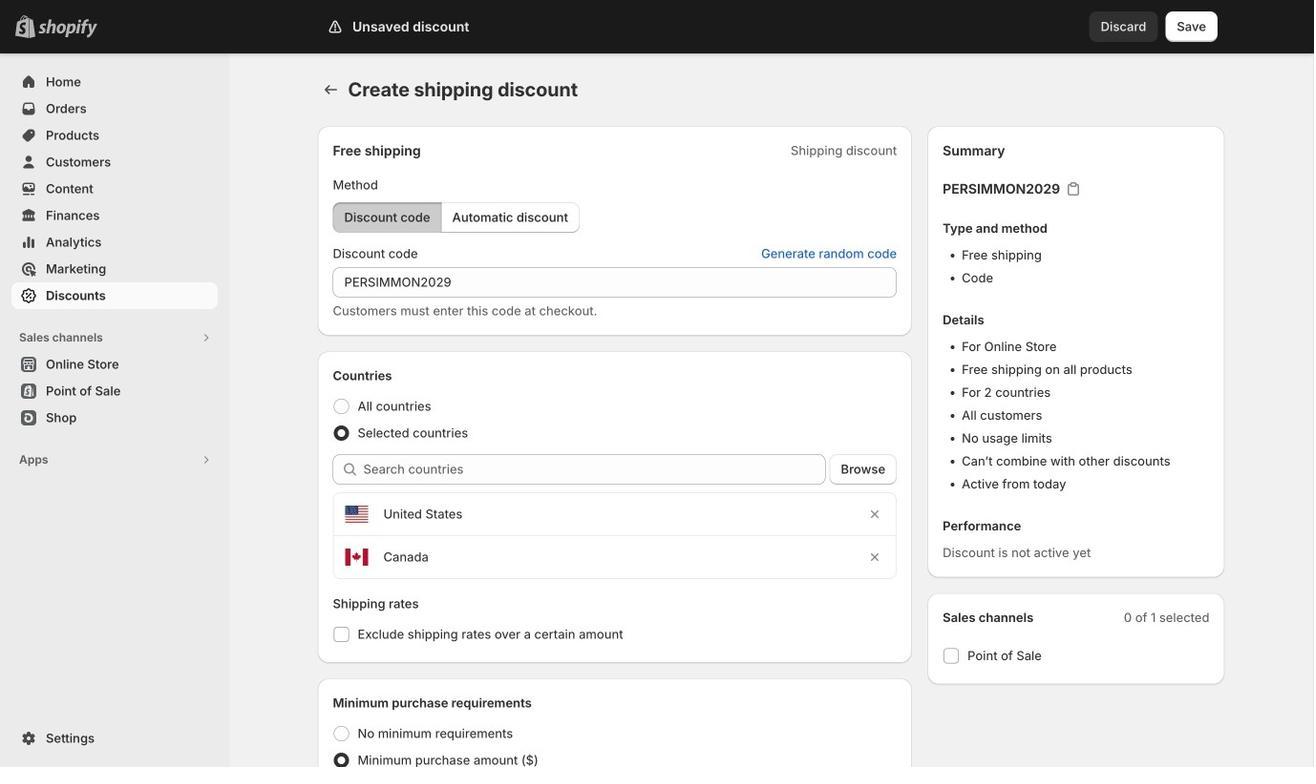 Task type: describe. For each thing, give the bounding box(es) containing it.
shopify image
[[38, 19, 97, 38]]



Task type: vqa. For each thing, say whether or not it's contained in the screenshot.
text field
yes



Task type: locate. For each thing, give the bounding box(es) containing it.
None text field
[[333, 267, 897, 298]]

Search countries text field
[[363, 455, 826, 485]]



